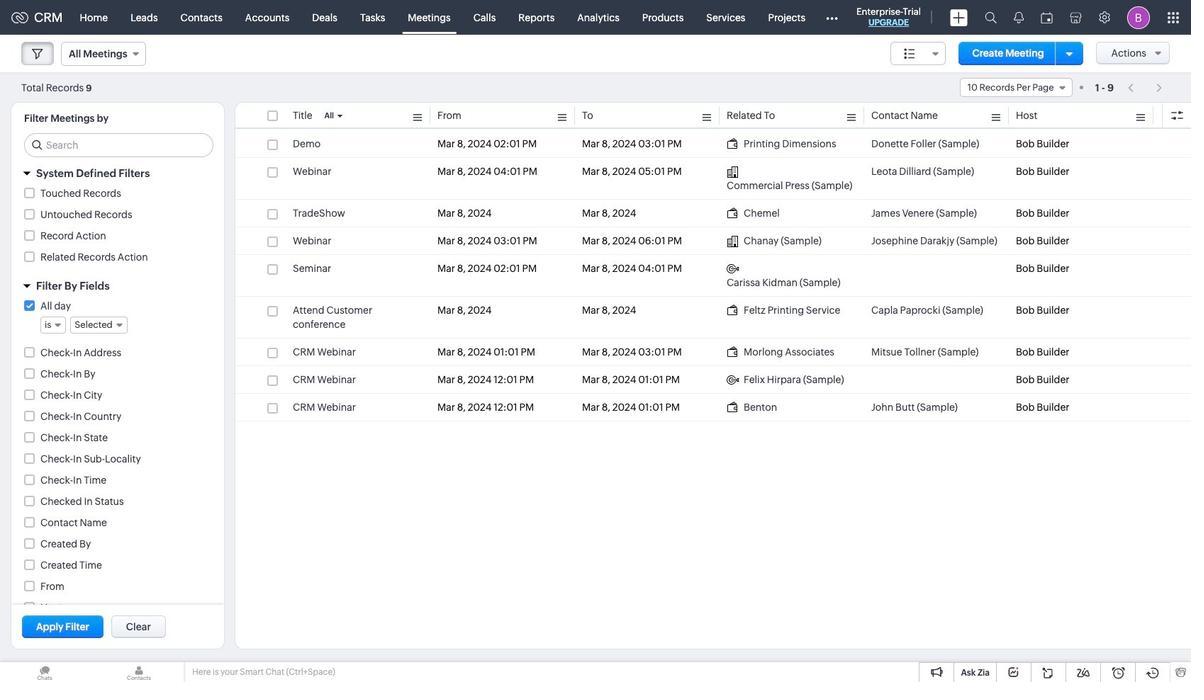 Task type: describe. For each thing, give the bounding box(es) containing it.
search element
[[977, 0, 1006, 35]]

chats image
[[0, 663, 89, 683]]

profile element
[[1119, 0, 1159, 34]]

Search text field
[[25, 134, 213, 157]]

profile image
[[1128, 6, 1150, 29]]

signals image
[[1014, 11, 1024, 23]]

create menu image
[[950, 9, 968, 26]]

size image
[[904, 48, 915, 60]]

search image
[[985, 11, 997, 23]]

logo image
[[11, 12, 28, 23]]

signals element
[[1006, 0, 1033, 35]]



Task type: locate. For each thing, give the bounding box(es) containing it.
navigation
[[1121, 77, 1170, 98]]

create menu element
[[942, 0, 977, 34]]

calendar image
[[1041, 12, 1053, 23]]

none field size
[[891, 42, 946, 65]]

contacts image
[[94, 663, 184, 683]]

None field
[[61, 42, 146, 66], [891, 42, 946, 65], [960, 78, 1073, 97], [40, 317, 66, 334], [70, 317, 128, 334], [61, 42, 146, 66], [960, 78, 1073, 97], [40, 317, 66, 334], [70, 317, 128, 334]]

Other Modules field
[[817, 6, 848, 29]]

row group
[[235, 130, 1191, 422]]



Task type: vqa. For each thing, say whether or not it's contained in the screenshot.
Products link
no



